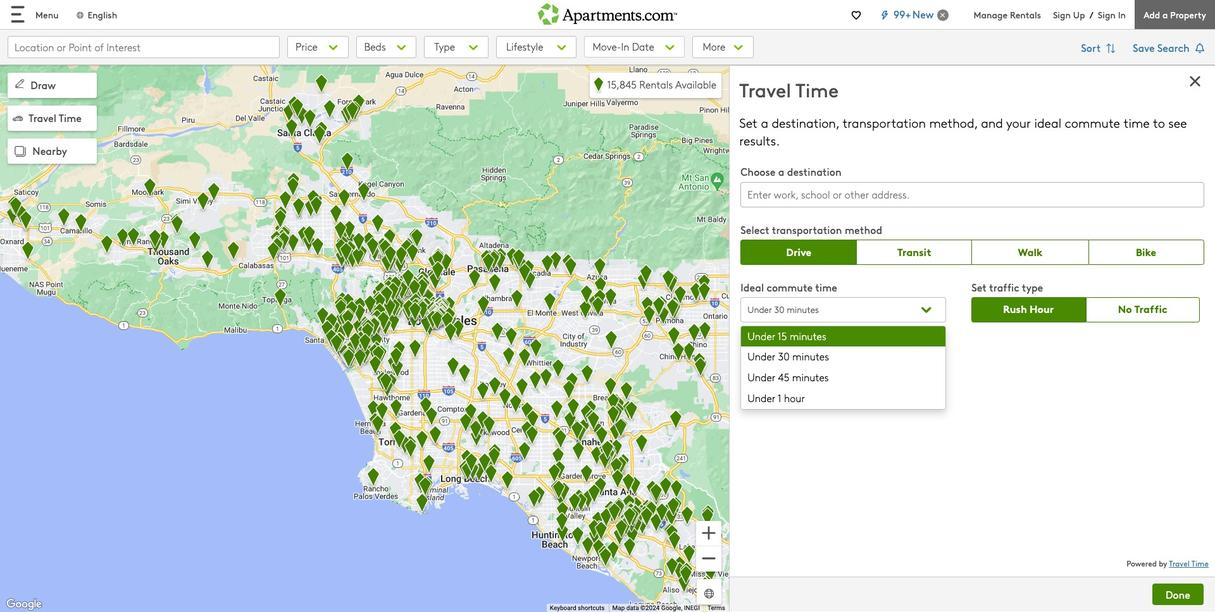 Task type: vqa. For each thing, say whether or not it's contained in the screenshot.
About button
no



Task type: describe. For each thing, give the bounding box(es) containing it.
type
[[434, 40, 455, 53]]

7593
[[1063, 238, 1088, 254]]

and
[[981, 114, 1003, 131]]

placard image image for building photo - villas fashion island
[[737, 415, 755, 440]]

add
[[1144, 8, 1160, 21]]

1000
[[736, 314, 758, 328]]

menu button
[[0, 0, 69, 29]]

dog
[[993, 195, 1012, 208]]

hour
[[784, 392, 805, 405]]

powered by travel time
[[1127, 559, 1209, 569]]

virtual tour link
[[737, 265, 805, 279]]

under 45 minutes link
[[748, 371, 939, 385]]

shortcuts
[[578, 605, 605, 612]]

walk
[[1018, 244, 1043, 259]]

up
[[1073, 8, 1085, 21]]

broadstone edition 1100 steely, irvine, ca 92614
[[736, 68, 871, 100]]

set for set traffic type
[[972, 280, 987, 294]]

method
[[845, 222, 882, 236]]

no
[[1118, 301, 1132, 316]]

a for choose
[[778, 164, 784, 178]]

margin image
[[13, 76, 27, 90]]

under for under 1 hour link
[[748, 392, 775, 405]]

ideal commute time
[[741, 280, 837, 294]]

ideal
[[1034, 114, 1061, 131]]

walk button
[[972, 240, 1088, 265]]

studio
[[993, 593, 1027, 609]]

sort
[[1081, 41, 1103, 54]]

margin image for nearby
[[11, 143, 29, 161]]

2 sign from the left
[[1098, 8, 1116, 21]]

minutes for under 30 minutes link
[[792, 350, 829, 363]]

add a property
[[1144, 8, 1206, 21]]

under for under 30 minutes link
[[748, 350, 775, 363]]

no traffic
[[1118, 301, 1167, 316]]

see
[[1168, 114, 1187, 131]]

friendly
[[1043, 195, 1077, 208]]

tour
[[777, 265, 798, 279]]

newport
[[836, 314, 877, 328]]

add a property link
[[1135, 0, 1215, 29]]

2 vertical spatial travel
[[1169, 559, 1190, 569]]

$3,061 - 7,112 studio - 3 beds
[[993, 569, 1085, 609]]

google image
[[3, 597, 45, 613]]

destination,
[[772, 114, 839, 131]]

dog & cat friendly fitness center pool
[[993, 195, 1171, 208]]

terms
[[707, 605, 725, 612]]

traffic
[[989, 280, 1019, 294]]

in inside "manage rentals sign up / sign in"
[[1118, 8, 1126, 21]]

map region
[[0, 18, 821, 613]]

save search
[[1133, 41, 1192, 54]]

travel inside travel time button
[[29, 110, 56, 124]]

search
[[1157, 41, 1190, 54]]

apartments.com logo image
[[538, 0, 677, 24]]

- for $3,061
[[1042, 569, 1049, 590]]

329-
[[1039, 238, 1063, 254]]

more button
[[693, 36, 754, 58]]

99+
[[894, 7, 911, 21]]

fitness
[[1082, 195, 1113, 208]]

joaquin
[[780, 314, 815, 328]]

english
[[88, 8, 117, 21]]

keyboard
[[550, 605, 576, 612]]

1
[[778, 392, 781, 405]]

set for set a destination, transportation method, and your ideal commute time to see results.
[[739, 114, 758, 131]]

under 1 hour link
[[748, 392, 939, 406]]

villas fashion island 1000 san joaquin plz, newport beach, ca 92660
[[736, 295, 957, 328]]

rentals for manage
[[1010, 8, 1041, 21]]

nearby
[[32, 144, 67, 158]]

1 horizontal spatial time
[[796, 76, 839, 102]]

satellite view image
[[702, 587, 716, 601]]

$2,887 - 4,947
[[993, 114, 1093, 135]]

92660
[[929, 314, 957, 328]]

irvine,
[[790, 87, 817, 100]]

3
[[1038, 593, 1044, 609]]

more
[[703, 40, 728, 53]]

manage rentals link
[[974, 8, 1053, 21]]

nearby link
[[8, 139, 97, 164]]

in inside button
[[621, 40, 629, 53]]

beds inside button
[[364, 40, 386, 53]]

bike button
[[1088, 240, 1204, 265]]

transportation inside set a destination, transportation method, and your ideal commute time to see results.
[[843, 114, 926, 131]]

ca inside villas fashion island 1000 san joaquin plz, newport beach, ca 92660
[[913, 314, 926, 328]]

(657) 329-7593 link
[[993, 238, 1088, 261]]

lifestyle
[[506, 40, 543, 53]]

terms link
[[707, 605, 725, 612]]

english link
[[75, 8, 117, 21]]

1 horizontal spatial travel time
[[739, 76, 839, 102]]

move-in date
[[593, 40, 654, 53]]

menu
[[35, 8, 59, 21]]

hour
[[1030, 301, 1054, 316]]

save search button
[[1133, 36, 1208, 61]]

(657)
[[1007, 238, 1036, 254]]

price
[[296, 40, 318, 53]]

type button
[[424, 36, 489, 58]]

time inside set a destination, transportation method, and your ideal commute time to see results.
[[1124, 114, 1150, 131]]

building photo - villas fashion island image
[[737, 343, 985, 510]]

interior photo - broadstone edition image
[[737, 116, 985, 283]]

transit
[[897, 244, 932, 259]]

4,947
[[1055, 114, 1093, 135]]

$2,887
[[993, 114, 1039, 135]]

method,
[[929, 114, 978, 131]]

0 horizontal spatial time
[[815, 280, 837, 294]]

available
[[675, 78, 716, 91]]

plz,
[[818, 314, 834, 328]]

choose
[[741, 164, 776, 178]]

select
[[741, 222, 769, 236]]

fashion
[[778, 295, 833, 316]]



Task type: locate. For each thing, give the bounding box(es) containing it.
0 vertical spatial under 30 minutes
[[748, 303, 819, 315]]

7,112
[[1053, 569, 1085, 590]]

- left 4,947
[[1044, 114, 1051, 135]]

commute down tour
[[767, 280, 813, 294]]

a right choose
[[778, 164, 784, 178]]

1 vertical spatial a
[[761, 114, 768, 131]]

0 horizontal spatial a
[[761, 114, 768, 131]]

placard image image down under 1 hour
[[737, 415, 755, 440]]

0 vertical spatial -
[[1044, 114, 1051, 135]]

steely,
[[759, 87, 787, 100]]

margin image inside nearby link
[[11, 143, 29, 161]]

0 horizontal spatial travel
[[29, 110, 56, 124]]

island
[[837, 295, 880, 316]]

5 under from the top
[[748, 392, 775, 405]]

time inside button
[[59, 110, 82, 124]]

&
[[1014, 195, 1021, 208]]

under for under 45 minutes link
[[748, 371, 775, 384]]

minutes down ideal commute time
[[787, 303, 819, 315]]

property
[[1170, 8, 1206, 21]]

1 horizontal spatial travel
[[739, 76, 791, 102]]

in left add
[[1118, 8, 1126, 21]]

30 inside menu
[[778, 350, 790, 363]]

beds right price button
[[364, 40, 386, 53]]

travel time link
[[1169, 559, 1209, 569]]

rentals right "15,845"
[[639, 78, 673, 91]]

select transportation method
[[741, 222, 882, 236]]

under 30 minutes for under 30 minutes link
[[748, 350, 829, 363]]

commute inside set a destination, transportation method, and your ideal commute time to see results.
[[1065, 114, 1120, 131]]

time right by
[[1192, 559, 1209, 569]]

minutes for under 30 minutes button
[[787, 303, 819, 315]]

minutes down joaquin
[[790, 329, 826, 343]]

rush hour button
[[972, 297, 1086, 322]]

date
[[632, 40, 654, 53]]

under left 45 on the right
[[748, 371, 775, 384]]

minutes up hour
[[792, 371, 829, 384]]

set up "results."
[[739, 114, 758, 131]]

minutes inside under 15 minutes link
[[790, 329, 826, 343]]

0 vertical spatial margin image
[[13, 113, 23, 123]]

1 vertical spatial commute
[[767, 280, 813, 294]]

2 vertical spatial a
[[778, 164, 784, 178]]

0 vertical spatial commute
[[1065, 114, 1120, 131]]

set left traffic
[[972, 280, 987, 294]]

travel time inside button
[[29, 110, 82, 124]]

minutes for under 45 minutes link
[[792, 371, 829, 384]]

0 horizontal spatial beds
[[364, 40, 386, 53]]

ca left 92614
[[820, 87, 833, 100]]

rentals inside "manage rentals sign up / sign in"
[[1010, 8, 1041, 21]]

virtual
[[742, 265, 775, 279]]

sign right /
[[1098, 8, 1116, 21]]

- for $2,887
[[1044, 114, 1051, 135]]

manage rentals sign up / sign in
[[974, 8, 1126, 21]]

0 vertical spatial transportation
[[843, 114, 926, 131]]

1 vertical spatial -
[[1042, 569, 1049, 590]]

15,845
[[607, 78, 637, 91]]

under 30 minutes up under 45 minutes
[[748, 350, 829, 363]]

1 under from the top
[[748, 303, 772, 315]]

1 vertical spatial transportation
[[772, 222, 842, 236]]

minutes for under 15 minutes link
[[790, 329, 826, 343]]

under 30 minutes down ideal commute time
[[748, 303, 819, 315]]

2 vertical spatial -
[[1030, 593, 1035, 609]]

under 15 minutes link
[[748, 329, 939, 344]]

0 horizontal spatial set
[[739, 114, 758, 131]]

margin image
[[13, 113, 23, 123], [11, 143, 29, 161]]

- left 3
[[1030, 593, 1035, 609]]

30 up 45 on the right
[[778, 350, 790, 363]]

30 for under 30 minutes link
[[778, 350, 790, 363]]

transportation down 92614
[[843, 114, 926, 131]]

margin image for travel time
[[13, 113, 23, 123]]

1 vertical spatial under 30 minutes
[[748, 350, 829, 363]]

a for set
[[761, 114, 768, 131]]

2 under 30 minutes from the top
[[748, 350, 829, 363]]

1 vertical spatial ca
[[913, 314, 926, 328]]

minutes inside under 30 minutes button
[[787, 303, 819, 315]]

©2024
[[640, 605, 660, 612]]

under left 1
[[748, 392, 775, 405]]

1 vertical spatial margin image
[[11, 143, 29, 161]]

data
[[626, 605, 639, 612]]

0 vertical spatial travel time
[[739, 76, 839, 102]]

commute right ideal
[[1065, 114, 1120, 131]]

2 vertical spatial time
[[1192, 559, 1209, 569]]

30 for under 30 minutes button
[[774, 303, 784, 315]]

transit button
[[857, 240, 972, 265]]

92614
[[836, 87, 862, 100]]

a inside set a destination, transportation method, and your ideal commute time to see results.
[[761, 114, 768, 131]]

none field containing under 15 minutes
[[741, 326, 946, 410]]

$2,887 - 4,947 link
[[993, 114, 1198, 181]]

under 30 minutes inside button
[[748, 303, 819, 315]]

margin image down margin image
[[13, 113, 23, 123]]

2 horizontal spatial time
[[1192, 559, 1209, 569]]

0 vertical spatial travel
[[739, 76, 791, 102]]

0 horizontal spatial sign
[[1053, 8, 1071, 21]]

rentals for 15,845
[[639, 78, 673, 91]]

minutes inside under 45 minutes link
[[792, 371, 829, 384]]

beds button
[[356, 36, 417, 58]]

1 horizontal spatial in
[[1118, 8, 1126, 21]]

2 horizontal spatial a
[[1163, 8, 1168, 21]]

1 sign from the left
[[1053, 8, 1071, 21]]

email
[[1082, 266, 1109, 280]]

0 horizontal spatial travel time
[[29, 110, 82, 124]]

1 horizontal spatial time
[[1124, 114, 1150, 131]]

0 vertical spatial set
[[739, 114, 758, 131]]

travel time down the draw button
[[29, 110, 82, 124]]

cat
[[1023, 195, 1040, 208]]

$3,061
[[993, 569, 1038, 590]]

menu containing under 15 minutes
[[741, 326, 946, 409]]

1 vertical spatial rentals
[[639, 78, 673, 91]]

rentals
[[1010, 8, 1041, 21], [639, 78, 673, 91]]

no traffic button
[[1086, 297, 1200, 322]]

travel time button
[[8, 106, 97, 131]]

manage
[[974, 8, 1008, 21]]

1 horizontal spatial commute
[[1065, 114, 1120, 131]]

None field
[[741, 326, 946, 410]]

2 horizontal spatial travel
[[1169, 559, 1190, 569]]

30 down ideal commute time
[[774, 303, 784, 315]]

1 vertical spatial 30
[[778, 350, 790, 363]]

set inside set a destination, transportation method, and your ideal commute time to see results.
[[739, 114, 758, 131]]

0 vertical spatial in
[[1118, 8, 1126, 21]]

0 horizontal spatial rentals
[[639, 78, 673, 91]]

time
[[796, 76, 839, 102], [59, 110, 82, 124], [1192, 559, 1209, 569]]

Location or Point of Interest text field
[[8, 36, 280, 58]]

margin image inside travel time button
[[13, 113, 23, 123]]

under inside button
[[748, 303, 772, 315]]

/
[[1090, 8, 1093, 21]]

0 horizontal spatial transportation
[[772, 222, 842, 236]]

a up "results."
[[761, 114, 768, 131]]

done button
[[1152, 584, 1204, 605]]

virtual tour
[[742, 265, 798, 279]]

under 1 hour
[[748, 392, 805, 405]]

0 vertical spatial ca
[[820, 87, 833, 100]]

under 45 minutes
[[748, 371, 829, 384]]

in
[[1118, 8, 1126, 21], [621, 40, 629, 53]]

3 under from the top
[[748, 350, 775, 363]]

0 vertical spatial beds
[[364, 40, 386, 53]]

a
[[1163, 8, 1168, 21], [761, 114, 768, 131], [778, 164, 784, 178]]

1 horizontal spatial a
[[778, 164, 784, 178]]

minutes inside under 30 minutes link
[[792, 350, 829, 363]]

placard image image for interior photo - broadstone edition
[[737, 188, 755, 212]]

choose a destination
[[741, 164, 842, 178]]

sign up link
[[1053, 8, 1085, 21]]

1 vertical spatial time
[[815, 280, 837, 294]]

1 vertical spatial in
[[621, 40, 629, 53]]

ca
[[820, 87, 833, 100], [913, 314, 926, 328]]

time up fashion
[[815, 280, 837, 294]]

1 vertical spatial time
[[59, 110, 82, 124]]

1 vertical spatial beds
[[1047, 593, 1073, 609]]

move-
[[593, 40, 621, 53]]

map
[[612, 605, 625, 612]]

0 vertical spatial rentals
[[1010, 8, 1041, 21]]

Choose a destination text field
[[741, 182, 1204, 207]]

- up 3
[[1042, 569, 1049, 590]]

sign in link
[[1098, 8, 1126, 21]]

your
[[1006, 114, 1031, 131]]

0 horizontal spatial in
[[621, 40, 629, 53]]

0 vertical spatial 30
[[774, 303, 784, 315]]

0 vertical spatial time
[[1124, 114, 1150, 131]]

(657) 329-7593
[[1007, 238, 1088, 254]]

1 horizontal spatial ca
[[913, 314, 926, 328]]

minutes
[[787, 303, 819, 315], [790, 329, 826, 343], [792, 350, 829, 363], [792, 371, 829, 384]]

1 horizontal spatial transportation
[[843, 114, 926, 131]]

time
[[1124, 114, 1150, 131], [815, 280, 837, 294]]

edition
[[822, 68, 871, 89]]

time down the draw button
[[59, 110, 82, 124]]

a right add
[[1163, 8, 1168, 21]]

under 15 minutes
[[748, 329, 826, 343]]

under 30 minutes button
[[741, 297, 946, 322]]

1 horizontal spatial sign
[[1098, 8, 1116, 21]]

0 vertical spatial a
[[1163, 8, 1168, 21]]

bike
[[1136, 244, 1156, 259]]

margin image left nearby
[[11, 143, 29, 161]]

new
[[912, 7, 934, 21]]

under for under 15 minutes link
[[748, 329, 775, 343]]

broadstone
[[736, 68, 817, 89]]

placard image image
[[737, 188, 755, 212], [968, 188, 985, 212], [737, 415, 755, 440]]

type
[[1022, 280, 1043, 294]]

in left date
[[621, 40, 629, 53]]

beds
[[364, 40, 386, 53], [1047, 593, 1073, 609]]

beds inside $3,061 - 7,112 studio - 3 beds
[[1047, 593, 1073, 609]]

keyboard shortcuts
[[550, 605, 605, 612]]

under down the under 15 minutes
[[748, 350, 775, 363]]

1 horizontal spatial beds
[[1047, 593, 1073, 609]]

1 horizontal spatial rentals
[[1010, 8, 1041, 21]]

rush
[[1003, 301, 1027, 316]]

menu
[[741, 326, 946, 409]]

30 inside button
[[774, 303, 784, 315]]

ca left 92660
[[913, 314, 926, 328]]

sort button
[[1075, 36, 1125, 61]]

1 vertical spatial travel
[[29, 110, 56, 124]]

minutes up under 45 minutes
[[792, 350, 829, 363]]

set
[[739, 114, 758, 131], [972, 280, 987, 294]]

4 under from the top
[[748, 371, 775, 384]]

ca inside 'broadstone edition 1100 steely, irvine, ca 92614'
[[820, 87, 833, 100]]

travel time up the destination,
[[739, 76, 839, 102]]

1 vertical spatial travel time
[[29, 110, 82, 124]]

rentals right 'manage'
[[1010, 8, 1041, 21]]

building photo - vision on wilshire image
[[737, 571, 985, 613]]

time up the destination,
[[796, 76, 839, 102]]

1 vertical spatial set
[[972, 280, 987, 294]]

0 horizontal spatial time
[[59, 110, 82, 124]]

99+ new
[[894, 7, 934, 21]]

by
[[1159, 559, 1167, 569]]

transportation
[[843, 114, 926, 131], [772, 222, 842, 236]]

1 under 30 minutes from the top
[[748, 303, 819, 315]]

center
[[1116, 195, 1146, 208]]

transportation up 'drive'
[[772, 222, 842, 236]]

2 under from the top
[[748, 329, 775, 343]]

under down san
[[748, 329, 775, 343]]

0 horizontal spatial commute
[[767, 280, 813, 294]]

beds right 3
[[1047, 593, 1073, 609]]

pool
[[1152, 195, 1171, 208]]

under down ideal
[[748, 303, 772, 315]]

0 vertical spatial time
[[796, 76, 839, 102]]

set a destination, transportation method, and your ideal commute time to see results.
[[739, 114, 1187, 148]]

placard image image left the dog
[[968, 188, 985, 212]]

sign left up
[[1053, 8, 1071, 21]]

placard image image up select
[[737, 188, 755, 212]]

time left to
[[1124, 114, 1150, 131]]

move-in date button
[[584, 36, 685, 58]]

draw button
[[8, 73, 97, 98]]

0 horizontal spatial ca
[[820, 87, 833, 100]]

travel time
[[739, 76, 839, 102], [29, 110, 82, 124]]

lifestyle button
[[496, 36, 577, 58]]

45
[[778, 371, 789, 384]]

-
[[1044, 114, 1051, 135], [1042, 569, 1049, 590], [1030, 593, 1035, 609]]

under for under 30 minutes button
[[748, 303, 772, 315]]

a for add
[[1163, 8, 1168, 21]]

15
[[778, 329, 787, 343]]

1 horizontal spatial set
[[972, 280, 987, 294]]

under 30 minutes for under 30 minutes button
[[748, 303, 819, 315]]



